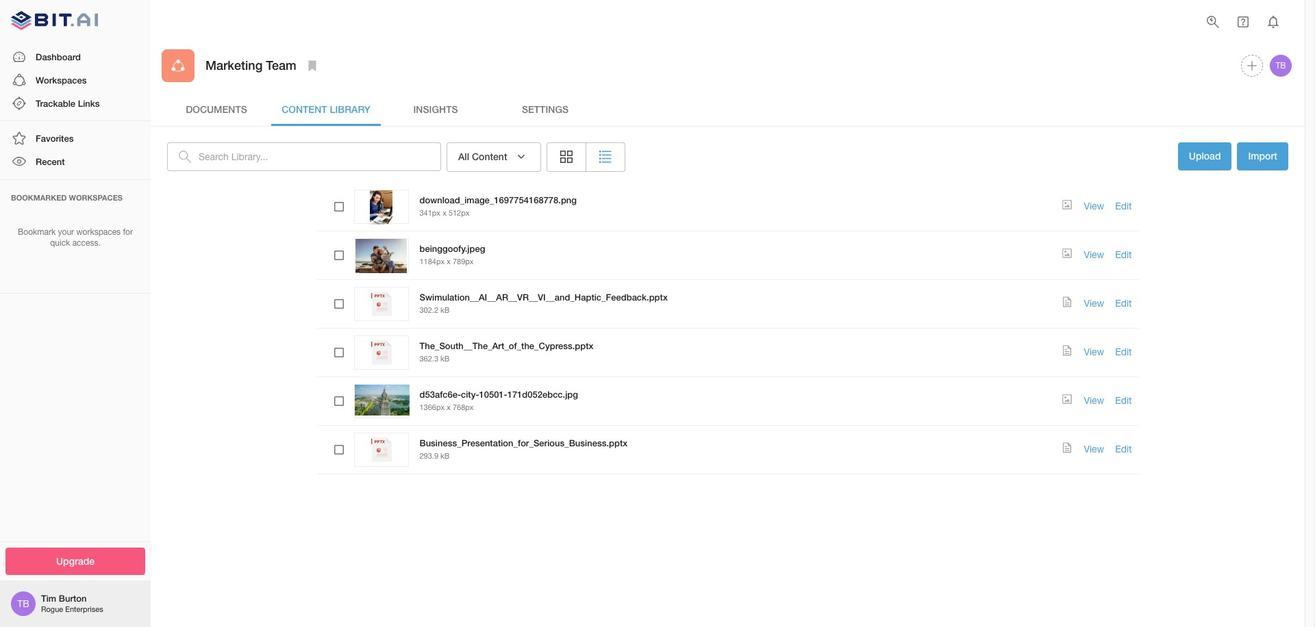 Task type: describe. For each thing, give the bounding box(es) containing it.
view link for d53afc6e-city-10501-171d052ebcc.jpg
[[1084, 395, 1105, 406]]

362.3
[[420, 355, 439, 363]]

trackable links
[[36, 98, 100, 109]]

all content
[[458, 151, 507, 162]]

Search Library... search field
[[199, 143, 441, 171]]

view link for swimulation__ai__ar__vr__vi__and_haptic_feedback.pptx
[[1084, 298, 1105, 309]]

x for beinggoofy.jpeg
[[447, 257, 451, 266]]

edit link for business_presentation_for_serious_business.pptx
[[1116, 444, 1132, 455]]

download_image_1697754168778.png 341px x 512px
[[420, 194, 577, 217]]

view for swimulation__ai__ar__vr__vi__and_haptic_feedback.pptx
[[1084, 298, 1105, 309]]

team
[[266, 58, 296, 73]]

view for business_presentation_for_serious_business.pptx
[[1084, 444, 1105, 455]]

d53afc6e-city-10501-171d052ebcc.jpg 1366px x 768px
[[420, 389, 578, 412]]

swimulation__ai__ar__vr__vi__and_haptic_feedback.pptx 302.2 kb
[[420, 292, 668, 314]]

quick
[[50, 239, 70, 248]]

tim
[[41, 593, 56, 604]]

tb inside tb button
[[1276, 61, 1286, 71]]

view for beinggoofy.jpeg
[[1084, 249, 1105, 260]]

302.2
[[420, 306, 439, 314]]

293.9
[[420, 452, 439, 460]]

business_presentation_for_serious_business.pptx
[[420, 438, 628, 449]]

beinggoofy.jpeg 1184px x 789px
[[420, 243, 485, 266]]

upgrade button
[[5, 548, 145, 576]]

your
[[58, 227, 74, 237]]

view link for download_image_1697754168778.png
[[1084, 201, 1105, 212]]

upload
[[1189, 150, 1221, 162]]

the_south__the_art_of_the_cypress.pptx 362.3 kb
[[420, 340, 594, 363]]

1184px
[[420, 257, 445, 266]]

view link for beinggoofy.jpeg
[[1084, 249, 1105, 260]]

swimulation__ai__ar__vr__vi__and_haptic_feedback.pptx
[[420, 292, 668, 303]]

bookmarked workspaces
[[11, 193, 123, 202]]

favorites
[[36, 133, 74, 144]]

recent button
[[0, 150, 151, 174]]

documents link
[[162, 93, 271, 126]]

links
[[78, 98, 100, 109]]

10501-
[[479, 389, 507, 400]]

content library
[[282, 103, 371, 115]]

tb button
[[1268, 53, 1294, 79]]

documents
[[186, 103, 247, 115]]

view for download_image_1697754168778.png
[[1084, 201, 1105, 212]]

789px
[[453, 257, 474, 266]]

kb for business_presentation_for_serious_business.pptx
[[441, 452, 450, 460]]

view for the_south__the_art_of_the_cypress.pptx
[[1084, 346, 1105, 357]]

marketing team
[[206, 58, 296, 73]]

dashboard
[[36, 51, 81, 62]]

library
[[330, 103, 371, 115]]

1366px
[[420, 403, 445, 412]]



Task type: vqa. For each thing, say whether or not it's contained in the screenshot.


Task type: locate. For each thing, give the bounding box(es) containing it.
view link for business_presentation_for_serious_business.pptx
[[1084, 444, 1105, 455]]

3 kb from the top
[[441, 452, 450, 460]]

view for d53afc6e-city-10501-171d052ebcc.jpg
[[1084, 395, 1105, 406]]

5 edit link from the top
[[1116, 395, 1132, 406]]

rogue
[[41, 606, 63, 614]]

kb right 362.3
[[441, 355, 450, 363]]

all
[[458, 151, 469, 162]]

171d052ebcc.jpg
[[507, 389, 578, 400]]

download_image_1697754168778.png
[[420, 194, 577, 205]]

kb inside business_presentation_for_serious_business.pptx 293.9 kb
[[441, 452, 450, 460]]

trackable
[[36, 98, 75, 109]]

edit link for download_image_1697754168778.png
[[1116, 201, 1132, 212]]

content inside button
[[472, 151, 507, 162]]

view link
[[1084, 201, 1105, 212], [1084, 249, 1105, 260], [1084, 298, 1105, 309], [1084, 346, 1105, 357], [1084, 395, 1105, 406], [1084, 444, 1105, 455]]

4 view from the top
[[1084, 346, 1105, 357]]

bookmarked
[[11, 193, 67, 202]]

view link for the_south__the_art_of_the_cypress.pptx
[[1084, 346, 1105, 357]]

2 kb from the top
[[441, 355, 450, 363]]

2 edit from the top
[[1116, 249, 1132, 260]]

view
[[1084, 201, 1105, 212], [1084, 249, 1105, 260], [1084, 298, 1105, 309], [1084, 346, 1105, 357], [1084, 395, 1105, 406], [1084, 444, 1105, 455]]

workspaces
[[76, 227, 121, 237]]

3 edit link from the top
[[1116, 298, 1132, 309]]

edit for d53afc6e-city-10501-171d052ebcc.jpg
[[1116, 395, 1132, 406]]

workspaces button
[[0, 68, 151, 92]]

bookmark
[[18, 227, 56, 237]]

burton
[[59, 593, 87, 604]]

all content button
[[447, 143, 541, 172]]

2 view from the top
[[1084, 249, 1105, 260]]

1 vertical spatial tb
[[17, 599, 29, 610]]

edit link for d53afc6e-city-10501-171d052ebcc.jpg
[[1116, 395, 1132, 406]]

5 edit from the top
[[1116, 395, 1132, 406]]

tb
[[1276, 61, 1286, 71], [17, 599, 29, 610]]

content down bookmark image
[[282, 103, 327, 115]]

settings
[[522, 103, 569, 115]]

2 vertical spatial x
[[447, 403, 451, 412]]

group
[[546, 143, 625, 172]]

edit for business_presentation_for_serious_business.pptx
[[1116, 444, 1132, 455]]

edit
[[1116, 201, 1132, 212], [1116, 249, 1132, 260], [1116, 298, 1132, 309], [1116, 346, 1132, 357], [1116, 395, 1132, 406], [1116, 444, 1132, 455]]

access.
[[72, 239, 101, 248]]

d53afc6e-
[[420, 389, 461, 400]]

edit link for swimulation__ai__ar__vr__vi__and_haptic_feedback.pptx
[[1116, 298, 1132, 309]]

edit for the_south__the_art_of_the_cypress.pptx
[[1116, 346, 1132, 357]]

1 view link from the top
[[1084, 201, 1105, 212]]

6 view link from the top
[[1084, 444, 1105, 455]]

4 edit from the top
[[1116, 346, 1132, 357]]

0 vertical spatial tb
[[1276, 61, 1286, 71]]

x inside d53afc6e-city-10501-171d052ebcc.jpg 1366px x 768px
[[447, 403, 451, 412]]

tab list containing documents
[[162, 93, 1294, 126]]

0 horizontal spatial tb
[[17, 599, 29, 610]]

0 vertical spatial content
[[282, 103, 327, 115]]

edit link for beinggoofy.jpeg
[[1116, 249, 1132, 260]]

1 edit from the top
[[1116, 201, 1132, 212]]

1 horizontal spatial tb
[[1276, 61, 1286, 71]]

edit for beinggoofy.jpeg
[[1116, 249, 1132, 260]]

insights
[[413, 103, 458, 115]]

upgrade
[[56, 555, 95, 567]]

trackable links button
[[0, 92, 151, 115]]

1 vertical spatial x
[[447, 257, 451, 266]]

kb for the_south__the_art_of_the_cypress.pptx
[[441, 355, 450, 363]]

enterprises
[[65, 606, 103, 614]]

import button
[[1238, 143, 1289, 170]]

6 edit link from the top
[[1116, 444, 1132, 455]]

content library link
[[271, 93, 381, 126]]

5 view from the top
[[1084, 395, 1105, 406]]

1 edit link from the top
[[1116, 201, 1132, 212]]

x left 512px
[[443, 209, 447, 217]]

tab list
[[162, 93, 1294, 126]]

5 view link from the top
[[1084, 395, 1105, 406]]

upload button
[[1178, 143, 1232, 172], [1178, 143, 1232, 170]]

x inside beinggoofy.jpeg 1184px x 789px
[[447, 257, 451, 266]]

beinggoofy.jpeg
[[420, 243, 485, 254]]

341px
[[420, 209, 441, 217]]

1 kb from the top
[[441, 306, 450, 314]]

x for download_image_1697754168778.png
[[443, 209, 447, 217]]

x down beinggoofy.jpeg
[[447, 257, 451, 266]]

0 vertical spatial x
[[443, 209, 447, 217]]

0 horizontal spatial content
[[282, 103, 327, 115]]

x left 768px
[[447, 403, 451, 412]]

kb inside the_south__the_art_of_the_cypress.pptx 362.3 kb
[[441, 355, 450, 363]]

1 horizontal spatial content
[[472, 151, 507, 162]]

city-
[[461, 389, 479, 400]]

1 view from the top
[[1084, 201, 1105, 212]]

6 view from the top
[[1084, 444, 1105, 455]]

6 edit from the top
[[1116, 444, 1132, 455]]

marketing
[[206, 58, 263, 73]]

dashboard button
[[0, 45, 151, 68]]

insights link
[[381, 93, 491, 126]]

3 view from the top
[[1084, 298, 1105, 309]]

content
[[282, 103, 327, 115], [472, 151, 507, 162]]

workspaces
[[36, 75, 87, 85]]

1 vertical spatial kb
[[441, 355, 450, 363]]

2 view link from the top
[[1084, 249, 1105, 260]]

kb right 302.2
[[441, 306, 450, 314]]

recent
[[36, 156, 65, 167]]

the_south__the_art_of_the_cypress.pptx
[[420, 340, 594, 351]]

768px
[[453, 403, 474, 412]]

x inside download_image_1697754168778.png 341px x 512px
[[443, 209, 447, 217]]

512px
[[449, 209, 470, 217]]

edit for download_image_1697754168778.png
[[1116, 201, 1132, 212]]

import
[[1249, 150, 1278, 162]]

favorites button
[[0, 127, 151, 150]]

4 edit link from the top
[[1116, 346, 1132, 357]]

x
[[443, 209, 447, 217], [447, 257, 451, 266], [447, 403, 451, 412]]

business_presentation_for_serious_business.pptx 293.9 kb
[[420, 438, 628, 460]]

4 view link from the top
[[1084, 346, 1105, 357]]

bookmark image
[[304, 58, 320, 74]]

edit link for the_south__the_art_of_the_cypress.pptx
[[1116, 346, 1132, 357]]

kb for swimulation__ai__ar__vr__vi__and_haptic_feedback.pptx
[[441, 306, 450, 314]]

kb inside swimulation__ai__ar__vr__vi__and_haptic_feedback.pptx 302.2 kb
[[441, 306, 450, 314]]

settings link
[[491, 93, 600, 126]]

edit for swimulation__ai__ar__vr__vi__and_haptic_feedback.pptx
[[1116, 298, 1132, 309]]

2 vertical spatial kb
[[441, 452, 450, 460]]

for
[[123, 227, 133, 237]]

0 vertical spatial kb
[[441, 306, 450, 314]]

3 edit from the top
[[1116, 298, 1132, 309]]

2 edit link from the top
[[1116, 249, 1132, 260]]

workspaces
[[69, 193, 123, 202]]

content right all
[[472, 151, 507, 162]]

tim burton rogue enterprises
[[41, 593, 103, 614]]

edit link
[[1116, 201, 1132, 212], [1116, 249, 1132, 260], [1116, 298, 1132, 309], [1116, 346, 1132, 357], [1116, 395, 1132, 406], [1116, 444, 1132, 455]]

content inside tab list
[[282, 103, 327, 115]]

3 view link from the top
[[1084, 298, 1105, 309]]

1 vertical spatial content
[[472, 151, 507, 162]]

bookmark your workspaces for quick access.
[[18, 227, 133, 248]]

kb
[[441, 306, 450, 314], [441, 355, 450, 363], [441, 452, 450, 460]]

kb right 293.9 at the left of the page
[[441, 452, 450, 460]]



